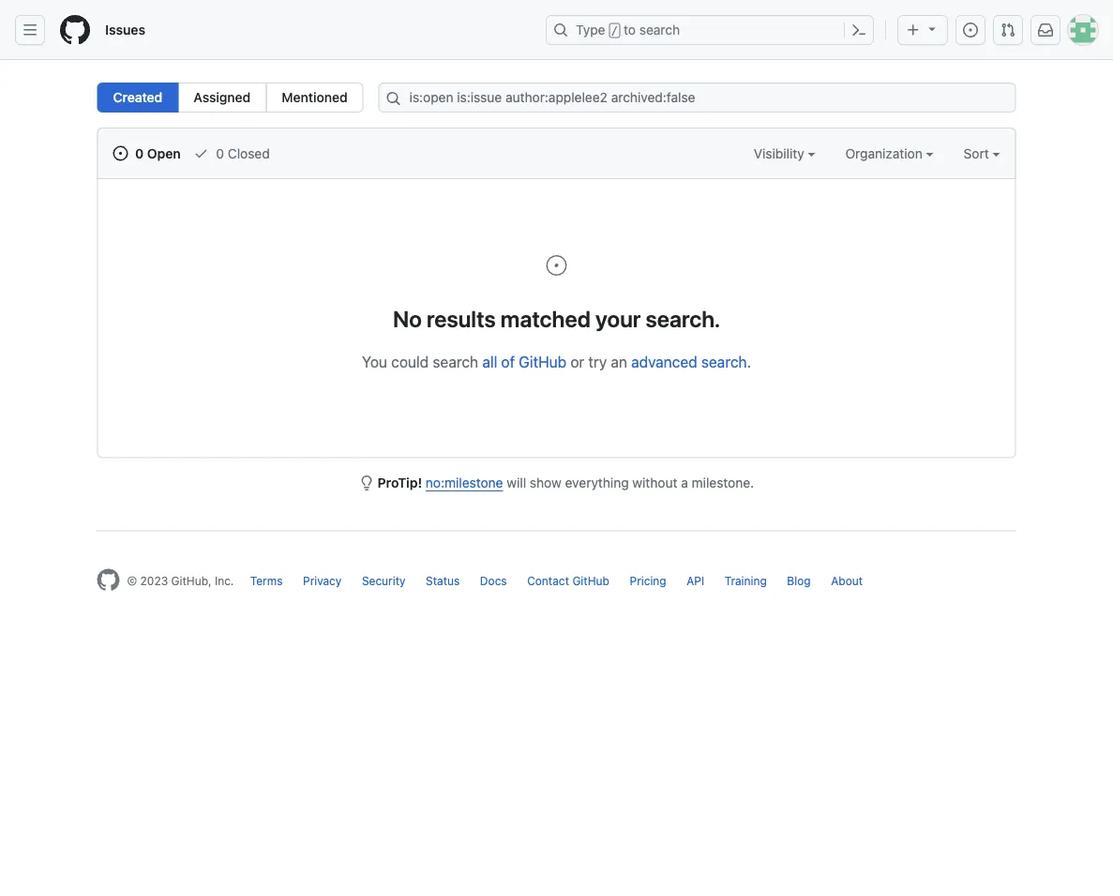 Task type: describe. For each thing, give the bounding box(es) containing it.
you could search all of github or try an advanced search .
[[362, 353, 752, 371]]

command palette image
[[852, 23, 867, 38]]

you
[[362, 353, 388, 371]]

1 horizontal spatial issue opened image
[[964, 23, 979, 38]]

issues
[[105, 22, 146, 38]]

visibility button
[[754, 144, 816, 163]]

try
[[589, 353, 607, 371]]

will
[[507, 475, 527, 491]]

assigned link
[[178, 83, 267, 113]]

issues element
[[97, 83, 364, 113]]

github,
[[171, 575, 212, 588]]

organization
[[846, 145, 927, 161]]

closed
[[228, 145, 270, 161]]

terms link
[[250, 575, 283, 588]]

training
[[725, 575, 767, 588]]

protip!
[[378, 475, 422, 491]]

no:milestone
[[426, 475, 503, 491]]

show
[[530, 475, 562, 491]]

contact github
[[528, 575, 610, 588]]

©
[[127, 575, 137, 588]]

pricing
[[630, 575, 667, 588]]

about link
[[832, 575, 863, 588]]

triangle down image
[[925, 21, 940, 36]]

of
[[502, 353, 515, 371]]

0 open
[[132, 145, 181, 161]]

created link
[[97, 83, 179, 113]]

your
[[596, 305, 641, 332]]

mentioned link
[[266, 83, 364, 113]]

about
[[832, 575, 863, 588]]

training link
[[725, 575, 767, 588]]

advanced search link
[[632, 353, 747, 371]]

terms
[[250, 575, 283, 588]]

no results matched your search.
[[393, 305, 721, 332]]

privacy link
[[303, 575, 342, 588]]

search image
[[386, 91, 401, 106]]

issue opened image inside 0 open 'link'
[[113, 146, 128, 161]]

sort button
[[964, 144, 1001, 163]]

© 2023 github, inc.
[[127, 575, 234, 588]]

security link
[[362, 575, 406, 588]]

status
[[426, 575, 460, 588]]

plus image
[[906, 23, 921, 38]]

created
[[113, 90, 163, 105]]

check image
[[194, 146, 209, 161]]

api
[[687, 575, 705, 588]]

type
[[576, 22, 606, 38]]

type / to search
[[576, 22, 680, 38]]

inc.
[[215, 575, 234, 588]]

visibility
[[754, 145, 808, 161]]

docs
[[480, 575, 507, 588]]

docs link
[[480, 575, 507, 588]]

0 open link
[[113, 144, 181, 163]]

milestone.
[[692, 475, 755, 491]]

all
[[483, 353, 498, 371]]



Task type: locate. For each thing, give the bounding box(es) containing it.
results
[[427, 305, 496, 332]]

homepage image left ©
[[97, 569, 120, 592]]

homepage image
[[60, 15, 90, 45], [97, 569, 120, 592]]

footer containing © 2023 github, inc.
[[82, 531, 1032, 639]]

2023
[[140, 575, 168, 588]]

0 for open
[[135, 145, 144, 161]]

0 inside 'link'
[[135, 145, 144, 161]]

1 0 from the left
[[135, 145, 144, 161]]

Issues search field
[[379, 83, 1017, 113]]

light bulb image
[[359, 476, 374, 491]]

protip! no:milestone will show everything without a milestone.
[[378, 475, 755, 491]]

0 horizontal spatial search
[[433, 353, 479, 371]]

git pull request image
[[1001, 23, 1016, 38]]

notifications image
[[1039, 23, 1054, 38]]

status link
[[426, 575, 460, 588]]

issue opened image left 0 open
[[113, 146, 128, 161]]

1 horizontal spatial homepage image
[[97, 569, 120, 592]]

no:milestone link
[[426, 475, 503, 491]]

Search all issues text field
[[379, 83, 1017, 113]]

2 0 from the left
[[216, 145, 224, 161]]

organization button
[[846, 144, 934, 163]]

an
[[611, 353, 628, 371]]

advanced
[[632, 353, 698, 371]]

sort
[[964, 145, 990, 161]]

blog link
[[788, 575, 811, 588]]

1 horizontal spatial search
[[640, 22, 680, 38]]

issue opened image left git pull request icon
[[964, 23, 979, 38]]

open
[[147, 145, 181, 161]]

0 right check icon
[[216, 145, 224, 161]]

search.
[[646, 305, 721, 332]]

.
[[747, 353, 752, 371]]

no
[[393, 305, 422, 332]]

contact github link
[[528, 575, 610, 588]]

0 closed link
[[194, 144, 270, 163]]

without
[[633, 475, 678, 491]]

blog
[[788, 575, 811, 588]]

pricing link
[[630, 575, 667, 588]]

assigned
[[194, 90, 251, 105]]

everything
[[565, 475, 629, 491]]

search down search.
[[702, 353, 747, 371]]

0
[[135, 145, 144, 161], [216, 145, 224, 161]]

0 left open
[[135, 145, 144, 161]]

0 closed
[[213, 145, 270, 161]]

could
[[391, 353, 429, 371]]

1 vertical spatial github
[[573, 575, 610, 588]]

github right of on the top left of page
[[519, 353, 567, 371]]

security
[[362, 575, 406, 588]]

homepage image left issues
[[60, 15, 90, 45]]

issue opened image
[[964, 23, 979, 38], [113, 146, 128, 161]]

0 horizontal spatial github
[[519, 353, 567, 371]]

1 vertical spatial homepage image
[[97, 569, 120, 592]]

1 horizontal spatial 0
[[216, 145, 224, 161]]

matched
[[501, 305, 591, 332]]

1 vertical spatial issue opened image
[[113, 146, 128, 161]]

/
[[612, 24, 618, 38]]

a
[[682, 475, 689, 491]]

footer
[[82, 531, 1032, 639]]

0 horizontal spatial homepage image
[[60, 15, 90, 45]]

0 horizontal spatial 0
[[135, 145, 144, 161]]

github right contact
[[573, 575, 610, 588]]

0 vertical spatial issue opened image
[[964, 23, 979, 38]]

search right to
[[640, 22, 680, 38]]

api link
[[687, 575, 705, 588]]

0 for closed
[[216, 145, 224, 161]]

to
[[624, 22, 636, 38]]

mentioned
[[282, 90, 348, 105]]

all of github link
[[483, 353, 567, 371]]

contact
[[528, 575, 570, 588]]

search left all
[[433, 353, 479, 371]]

0 vertical spatial homepage image
[[60, 15, 90, 45]]

privacy
[[303, 575, 342, 588]]

1 horizontal spatial github
[[573, 575, 610, 588]]

or
[[571, 353, 585, 371]]

issue opened image
[[546, 254, 568, 277]]

0 horizontal spatial issue opened image
[[113, 146, 128, 161]]

2 horizontal spatial search
[[702, 353, 747, 371]]

search
[[640, 22, 680, 38], [433, 353, 479, 371], [702, 353, 747, 371]]

0 vertical spatial github
[[519, 353, 567, 371]]

github
[[519, 353, 567, 371], [573, 575, 610, 588]]



Task type: vqa. For each thing, say whether or not it's contained in the screenshot.
'name your new repository...' text box
no



